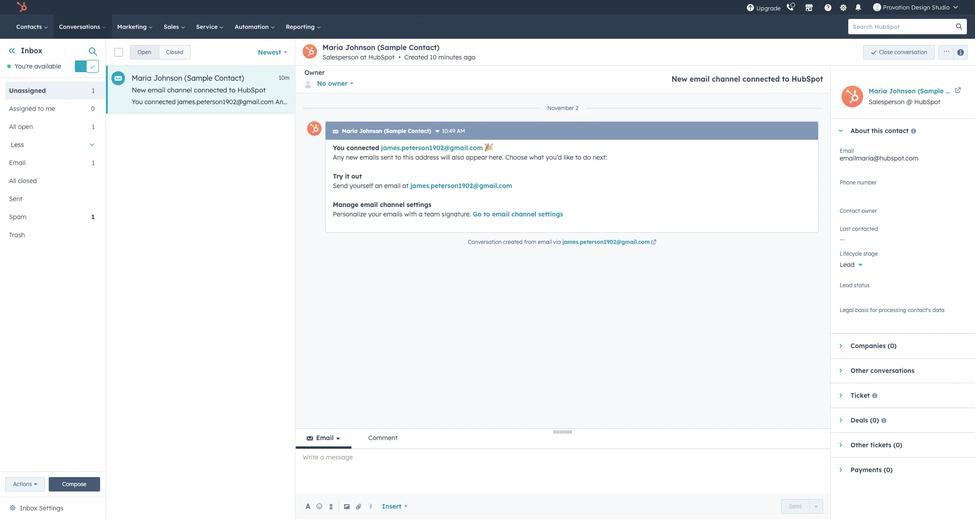Task type: describe. For each thing, give the bounding box(es) containing it.
hubspot image
[[16, 2, 27, 13]]

1 vertical spatial james.peterson1902@gmail.com link
[[410, 182, 512, 190]]

lifecycle
[[840, 250, 862, 257]]

about this contact button
[[831, 119, 966, 143]]

tickets
[[871, 441, 892, 449]]

newest button
[[252, 43, 293, 61]]

payments
[[851, 466, 882, 474]]

try inside new email channel connected to hubspot you connected james.peterson1902@gmail.com any new emails sent to this address will also appear here. choose what you'd like to do next:  try it out send yourself an email at <a href = 'mailto:james.p
[[551, 98, 560, 106]]

like inside new email channel connected to hubspot you connected james.peterson1902@gmail.com any new emails sent to this address will also appear here. choose what you'd like to do next:  try it out send yourself an email at <a href = 'mailto:james.p
[[506, 98, 516, 106]]

other conversations
[[851, 367, 915, 375]]

here. inside you connected james.peterson1902@gmail.com 🎉 any new emails sent to this address will also appear here. choose what you'd like to do next:
[[489, 153, 504, 161]]

this inside you connected james.peterson1902@gmail.com 🎉 any new emails sent to this address will also appear here. choose what you'd like to do next:
[[403, 153, 414, 161]]

next: inside new email channel connected to hubspot you connected james.peterson1902@gmail.com any new emails sent to this address will also appear here. choose what you'd like to do next:  try it out send yourself an email at <a href = 'mailto:james.p
[[535, 98, 550, 106]]

marketplaces button
[[800, 0, 819, 14]]

contact
[[885, 127, 909, 135]]

(0) for payments (0)
[[884, 466, 893, 474]]

ticket
[[851, 392, 870, 400]]

marketplaces image
[[805, 4, 813, 12]]

no owner button for contact owner
[[840, 206, 966, 221]]

sent inside you connected james.peterson1902@gmail.com 🎉 any new emails sent to this address will also appear here. choose what you'd like to do next:
[[381, 153, 393, 161]]

🎉
[[485, 144, 493, 152]]

at inside try it out send yourself an email at james.peterson1902@gmail.com
[[402, 182, 409, 190]]

(0) for companies (0)
[[888, 342, 897, 350]]

phone
[[840, 179, 856, 186]]

other tickets (0) button
[[831, 433, 966, 457]]

johnson inside maria johnson (sample contact) salesperson at hubspot • created 10 minutes ago
[[345, 43, 375, 52]]

inbox for inbox settings
[[20, 504, 37, 512]]

james peterson image
[[873, 3, 881, 11]]

studio
[[932, 4, 950, 11]]

you connected james.peterson1902@gmail.com 🎉 any new emails sent to this address will also appear here. choose what you'd like to do next:
[[333, 144, 607, 161]]

settings link
[[838, 2, 849, 12]]

open
[[138, 48, 151, 55]]

0 horizontal spatial email
[[9, 159, 26, 167]]

contact
[[840, 207, 860, 214]]

contact owner no owner
[[840, 207, 877, 219]]

search button
[[952, 19, 967, 34]]

Last contacted text field
[[840, 231, 966, 245]]

other for other conversations
[[851, 367, 869, 375]]

more info image
[[435, 129, 440, 134]]

channel for new email channel connected to hubspot you connected james.peterson1902@gmail.com any new emails sent to this address will also appear here. choose what you'd like to do next:  try it out send yourself an email at <a href = 'mailto:james.p
[[167, 86, 192, 94]]

manage
[[333, 201, 358, 209]]

@
[[907, 98, 913, 106]]

emails for manage
[[383, 210, 403, 218]]

service
[[196, 23, 219, 30]]

conversations link
[[54, 14, 112, 39]]

comment
[[368, 434, 398, 442]]

james.peterson1902@gmail.com inside try it out send yourself an email at james.peterson1902@gmail.com
[[410, 182, 512, 190]]

about
[[851, 127, 870, 135]]

this inside dropdown button
[[872, 127, 883, 135]]

1 vertical spatial maria johnson (sample contact)
[[869, 87, 973, 95]]

johnson inside row
[[153, 74, 182, 83]]

caret image for the other conversations dropdown button
[[840, 368, 842, 374]]

trash button
[[5, 226, 95, 244]]

1 for spam
[[91, 213, 95, 221]]

november
[[547, 105, 574, 111]]

via
[[553, 239, 561, 245]]

Phone number text field
[[840, 178, 966, 196]]

this inside new email channel connected to hubspot you connected james.peterson1902@gmail.com any new emails sent to this address will also appear here. choose what you'd like to do next:  try it out send yourself an email at <a href = 'mailto:james.p
[[346, 98, 356, 106]]

close
[[879, 48, 893, 55]]

it inside new email channel connected to hubspot you connected james.peterson1902@gmail.com any new emails sent to this address will also appear here. choose what you'd like to do next:  try it out send yourself an email at <a href = 'mailto:james.p
[[562, 98, 566, 106]]

'mailto:james.p
[[685, 98, 729, 106]]

companies (0)
[[851, 342, 897, 350]]

insert
[[382, 502, 401, 511]]

sales link
[[158, 14, 191, 39]]

link opens in a new window image inside james.peterson1902@gmail.com link
[[651, 240, 657, 245]]

legal
[[840, 307, 854, 313]]

hubspot inside new email channel connected to hubspot you connected james.peterson1902@gmail.com any new emails sent to this address will also appear here. choose what you'd like to do next:  try it out send yourself an email at <a href = 'mailto:james.p
[[238, 86, 266, 94]]

contact) inside maria johnson (sample contact) link
[[946, 87, 973, 95]]

upgrade image
[[747, 4, 755, 12]]

email inside email emailmaria@hubspot.com
[[840, 147, 854, 154]]

1 link opens in a new window image from the top
[[651, 239, 657, 247]]

phone number
[[840, 179, 877, 186]]

like inside you connected james.peterson1902@gmail.com 🎉 any new emails sent to this address will also appear here. choose what you'd like to do next:
[[564, 153, 574, 161]]

new inside new email channel connected to hubspot you connected james.peterson1902@gmail.com any new emails sent to this address will also appear here. choose what you'd like to do next:  try it out send yourself an email at <a href = 'mailto:james.p
[[288, 98, 300, 106]]

deals
[[851, 416, 868, 425]]

(sample inside maria johnson (sample contact) link
[[918, 87, 944, 95]]

an inside new email channel connected to hubspot you connected james.peterson1902@gmail.com any new emails sent to this address will also appear here. choose what you'd like to do next:  try it out send yourself an email at <a href = 'mailto:james.p
[[622, 98, 629, 106]]

last
[[840, 226, 851, 232]]

emails inside new email channel connected to hubspot you connected james.peterson1902@gmail.com any new emails sent to this address will also appear here. choose what you'd like to do next:  try it out send yourself an email at <a href = 'mailto:james.p
[[302, 98, 322, 106]]

new inside you connected james.peterson1902@gmail.com 🎉 any new emails sent to this address will also appear here. choose what you'd like to do next:
[[346, 153, 358, 161]]

comment button
[[357, 429, 409, 449]]

send inside 'button'
[[789, 503, 802, 510]]

available
[[34, 62, 61, 70]]

yourself inside new email channel connected to hubspot you connected james.peterson1902@gmail.com any new emails sent to this address will also appear here. choose what you'd like to do next:  try it out send yourself an email at <a href = 'mailto:james.p
[[596, 98, 620, 106]]

send inside try it out send yourself an email at james.peterson1902@gmail.com
[[333, 182, 348, 190]]

contacted
[[852, 226, 878, 232]]

help image
[[824, 4, 832, 12]]

•
[[399, 53, 401, 61]]

help button
[[821, 0, 836, 14]]

connected inside you connected james.peterson1902@gmail.com 🎉 any new emails sent to this address will also appear here. choose what you'd like to do next:
[[347, 144, 379, 152]]

2 vertical spatial maria johnson (sample contact)
[[342, 128, 431, 134]]

sales
[[164, 23, 181, 30]]

created
[[404, 53, 428, 61]]

email button
[[295, 429, 352, 449]]

0
[[91, 105, 95, 113]]

2 group from the left
[[935, 45, 968, 59]]

0 horizontal spatial settings
[[407, 201, 431, 209]]

new for new email channel connected to hubspot
[[672, 74, 688, 83]]

data
[[933, 307, 945, 313]]

you'd inside new email channel connected to hubspot you connected james.peterson1902@gmail.com any new emails sent to this address will also appear here. choose what you'd like to do next:  try it out send yourself an email at <a href = 'mailto:james.p
[[488, 98, 504, 106]]

will inside new email channel connected to hubspot you connected james.peterson1902@gmail.com any new emails sent to this address will also appear here. choose what you'd like to do next:  try it out send yourself an email at <a href = 'mailto:james.p
[[383, 98, 393, 106]]

spam
[[9, 213, 26, 221]]

caret image
[[840, 467, 842, 473]]

me
[[46, 105, 55, 113]]

here. inside new email channel connected to hubspot you connected james.peterson1902@gmail.com any new emails sent to this address will also appear here. choose what you'd like to do next:  try it out send yourself an email at <a href = 'mailto:james.p
[[432, 98, 446, 106]]

channel for new email channel connected to hubspot
[[712, 74, 740, 83]]

other tickets (0)
[[851, 441, 902, 449]]

caret image for about this contact dropdown button
[[838, 130, 843, 132]]

ago
[[464, 53, 476, 61]]

appear inside you connected james.peterson1902@gmail.com 🎉 any new emails sent to this address will also appear here. choose what you'd like to do next:
[[466, 153, 487, 161]]

also inside you connected james.peterson1902@gmail.com 🎉 any new emails sent to this address will also appear here. choose what you'd like to do next:
[[452, 153, 464, 161]]

no owner
[[317, 79, 348, 88]]

lead for lead
[[840, 261, 855, 269]]

inbox for inbox
[[21, 46, 42, 55]]

maria johnson (sample contact) salesperson at hubspot • created 10 minutes ago
[[323, 43, 476, 61]]

conversation
[[894, 48, 927, 55]]

what inside new email channel connected to hubspot you connected james.peterson1902@gmail.com any new emails sent to this address will also appear here. choose what you'd like to do next:  try it out send yourself an email at <a href = 'mailto:james.p
[[472, 98, 487, 106]]

provation design studio button
[[868, 0, 963, 14]]

main content containing maria johnson (sample contact)
[[106, 39, 975, 519]]

send button
[[781, 499, 810, 514]]

your
[[368, 210, 382, 218]]

sent
[[9, 195, 22, 203]]

created
[[503, 239, 523, 245]]

channel for manage email channel settings personalize your emails with a team signature. go to email channel settings
[[380, 201, 405, 209]]

10m
[[279, 74, 290, 81]]

all open
[[9, 123, 33, 131]]

deals (0)
[[851, 416, 879, 425]]

maria inside row
[[132, 74, 151, 83]]

actions button
[[5, 477, 45, 492]]

november 2
[[547, 105, 579, 111]]

maria inside maria johnson (sample contact) salesperson at hubspot • created 10 minutes ago
[[323, 43, 343, 52]]

automation link
[[229, 14, 280, 39]]

assigned
[[9, 105, 36, 113]]

legal basis for processing contact's data
[[840, 307, 945, 313]]

notifications image
[[854, 4, 862, 12]]

do inside you connected james.peterson1902@gmail.com 🎉 any new emails sent to this address will also appear here. choose what you'd like to do next:
[[583, 153, 591, 161]]

manage email channel settings personalize your emails with a team signature. go to email channel settings
[[333, 201, 563, 218]]

go to email channel settings link
[[473, 210, 563, 218]]

deals (0) button
[[831, 408, 966, 433]]

address inside new email channel connected to hubspot you connected james.peterson1902@gmail.com any new emails sent to this address will also appear here. choose what you'd like to do next:  try it out send yourself an email at <a href = 'mailto:james.p
[[358, 98, 382, 106]]

a
[[419, 210, 423, 218]]

companies (0) button
[[831, 334, 966, 358]]

1 horizontal spatial salesperson
[[869, 98, 905, 106]]

inbox settings
[[20, 504, 63, 512]]

owner
[[304, 69, 325, 77]]

salesperson @ hubspot
[[869, 98, 941, 106]]

an inside try it out send yourself an email at james.peterson1902@gmail.com
[[375, 182, 383, 190]]

you inside new email channel connected to hubspot you connected james.peterson1902@gmail.com any new emails sent to this address will also appear here. choose what you'd like to do next:  try it out send yourself an email at <a href = 'mailto:james.p
[[132, 98, 143, 106]]

caret image for ticket dropdown button
[[840, 393, 842, 398]]

contact) inside maria johnson (sample contact) salesperson at hubspot • created 10 minutes ago
[[409, 43, 440, 52]]

sent button
[[5, 190, 95, 208]]

conversations
[[59, 23, 102, 30]]

calling icon image
[[786, 4, 794, 12]]



Task type: vqa. For each thing, say whether or not it's contained in the screenshot.
Emails
yes



Task type: locate. For each thing, give the bounding box(es) containing it.
0 horizontal spatial no owner button
[[303, 77, 354, 90]]

new email channel connected to hubspot you connected james.peterson1902@gmail.com any new emails sent to this address will also appear here. choose what you'd like to do next:  try it out send yourself an email at <a href = 'mailto:james.p
[[132, 86, 729, 106]]

0 vertical spatial settings
[[407, 201, 431, 209]]

email inside try it out send yourself an email at james.peterson1902@gmail.com
[[384, 182, 401, 190]]

=
[[679, 98, 683, 106]]

<a
[[657, 98, 664, 106]]

caret image inside about this contact dropdown button
[[838, 130, 843, 132]]

payments (0)
[[851, 466, 893, 474]]

(0) right tickets
[[893, 441, 902, 449]]

sent up try it out send yourself an email at james.peterson1902@gmail.com
[[381, 153, 393, 161]]

all closed
[[9, 177, 37, 185]]

1 horizontal spatial also
[[452, 153, 464, 161]]

also down am
[[452, 153, 464, 161]]

choose inside you connected james.peterson1902@gmail.com 🎉 any new emails sent to this address will also appear here. choose what you'd like to do next:
[[505, 153, 528, 161]]

with
[[404, 210, 417, 218]]

1 group from the left
[[130, 45, 191, 59]]

1 horizontal spatial email
[[316, 434, 334, 442]]

owner inside no owner popup button
[[328, 79, 348, 88]]

lead down lifecycle
[[840, 261, 855, 269]]

caret image inside companies (0) dropdown button
[[840, 343, 842, 349]]

1 horizontal spatial out
[[568, 98, 578, 106]]

no inside the contact owner no owner
[[840, 211, 849, 219]]

(sample
[[377, 43, 407, 52], [184, 74, 212, 83], [918, 87, 944, 95], [384, 128, 406, 134]]

2 vertical spatial james.peterson1902@gmail.com link
[[563, 239, 658, 247]]

1 horizontal spatial group
[[935, 45, 968, 59]]

caret image
[[838, 130, 843, 132], [840, 343, 842, 349], [840, 368, 842, 374], [840, 393, 842, 398], [840, 418, 842, 423], [840, 443, 842, 448]]

1 vertical spatial salesperson
[[869, 98, 905, 106]]

yourself inside try it out send yourself an email at james.peterson1902@gmail.com
[[350, 182, 373, 190]]

hubspot inside maria johnson (sample contact) salesperson at hubspot • created 10 minutes ago
[[368, 53, 395, 61]]

out
[[568, 98, 578, 106], [351, 172, 362, 180]]

channel
[[712, 74, 740, 83], [167, 86, 192, 94], [380, 201, 405, 209], [512, 210, 536, 218]]

emails inside manage email channel settings personalize your emails with a team signature. go to email channel settings
[[383, 210, 403, 218]]

address
[[358, 98, 382, 106], [415, 153, 439, 161]]

no owner button right 10m at top left
[[303, 77, 354, 90]]

1 vertical spatial all
[[9, 177, 16, 185]]

at left <a
[[649, 98, 655, 106]]

2 vertical spatial at
[[402, 182, 409, 190]]

new email channel connected to hubspot
[[672, 74, 823, 83]]

(sample inside email from maria johnson (sample contact) with subject new email channel connected to hubspot row
[[184, 74, 212, 83]]

1 vertical spatial settings
[[538, 210, 563, 218]]

other
[[851, 367, 869, 375], [851, 441, 869, 449]]

signature.
[[442, 210, 471, 218]]

Open button
[[130, 45, 159, 59]]

conversation created from email via
[[468, 239, 563, 245]]

Search HubSpot search field
[[848, 19, 959, 34]]

0 vertical spatial new
[[288, 98, 300, 106]]

0 horizontal spatial you'd
[[488, 98, 504, 106]]

new down open button
[[132, 86, 146, 94]]

0 vertical spatial also
[[394, 98, 407, 106]]

0 vertical spatial try
[[551, 98, 560, 106]]

1 horizontal spatial here.
[[489, 153, 504, 161]]

caret image inside deals (0) dropdown button
[[840, 418, 842, 423]]

new inside new email channel connected to hubspot you connected james.peterson1902@gmail.com any new emails sent to this address will also appear here. choose what you'd like to do next:  try it out send yourself an email at <a href = 'mailto:james.p
[[132, 86, 146, 94]]

at up with
[[402, 182, 409, 190]]

inbox left settings
[[20, 504, 37, 512]]

all left closed
[[9, 177, 16, 185]]

0 horizontal spatial what
[[472, 98, 487, 106]]

lead inside popup button
[[840, 261, 855, 269]]

this right about
[[872, 127, 883, 135]]

personalize
[[333, 210, 367, 218]]

0 horizontal spatial also
[[394, 98, 407, 106]]

any inside new email channel connected to hubspot you connected james.peterson1902@gmail.com any new emails sent to this address will also appear here. choose what you'd like to do next:  try it out send yourself an email at <a href = 'mailto:james.p
[[275, 98, 287, 106]]

out inside new email channel connected to hubspot you connected james.peterson1902@gmail.com any new emails sent to this address will also appear here. choose what you'd like to do next:  try it out send yourself an email at <a href = 'mailto:james.p
[[568, 98, 578, 106]]

closed
[[18, 177, 37, 185]]

also inside new email channel connected to hubspot you connected james.peterson1902@gmail.com any new emails sent to this address will also appear here. choose what you'd like to do next:  try it out send yourself an email at <a href = 'mailto:james.p
[[394, 98, 407, 106]]

1 vertical spatial out
[[351, 172, 362, 180]]

group down sales
[[130, 45, 191, 59]]

0 horizontal spatial no
[[317, 79, 326, 88]]

all
[[9, 123, 16, 131], [9, 177, 16, 185]]

1 vertical spatial send
[[333, 182, 348, 190]]

do
[[526, 98, 534, 106], [583, 153, 591, 161]]

here.
[[432, 98, 446, 106], [489, 153, 504, 161]]

emails
[[302, 98, 322, 106], [360, 153, 379, 161], [383, 210, 403, 218]]

1 vertical spatial do
[[583, 153, 591, 161]]

about this contact
[[851, 127, 909, 135]]

at left •
[[360, 53, 367, 61]]

channel down closed button
[[167, 86, 192, 94]]

marketing link
[[112, 14, 158, 39]]

2 vertical spatial send
[[789, 503, 802, 510]]

0 horizontal spatial an
[[375, 182, 383, 190]]

0 vertical spatial any
[[275, 98, 287, 106]]

0 horizontal spatial yourself
[[350, 182, 373, 190]]

(0) inside deals (0) dropdown button
[[870, 416, 879, 425]]

search image
[[956, 23, 963, 30]]

to
[[782, 74, 789, 83], [229, 86, 236, 94], [338, 98, 344, 106], [518, 98, 524, 106], [38, 105, 44, 113], [395, 153, 401, 161], [575, 153, 581, 161], [484, 210, 490, 218]]

caret image for deals (0) dropdown button
[[840, 418, 842, 423]]

email inside button
[[316, 434, 334, 442]]

for
[[870, 307, 877, 313]]

assigned to me
[[9, 105, 55, 113]]

2
[[576, 105, 579, 111]]

0 vertical spatial will
[[383, 98, 393, 106]]

channel up from
[[512, 210, 536, 218]]

0 horizontal spatial at
[[360, 53, 367, 61]]

sent
[[323, 98, 336, 106], [381, 153, 393, 161]]

notifications button
[[851, 0, 866, 14]]

group down search button
[[935, 45, 968, 59]]

you inside you connected james.peterson1902@gmail.com 🎉 any new emails sent to this address will also appear here. choose what you'd like to do next:
[[333, 144, 345, 152]]

menu
[[746, 0, 964, 14]]

0 vertical spatial at
[[360, 53, 367, 61]]

all inside all closed button
[[9, 177, 16, 185]]

1 horizontal spatial send
[[579, 98, 594, 106]]

channel up your on the top left of page
[[380, 201, 405, 209]]

out inside try it out send yourself an email at james.peterson1902@gmail.com
[[351, 172, 362, 180]]

appear
[[408, 98, 430, 106], [466, 153, 487, 161]]

lead left status
[[840, 282, 853, 289]]

1 horizontal spatial at
[[402, 182, 409, 190]]

email
[[840, 147, 854, 154], [9, 159, 26, 167], [316, 434, 334, 442]]

send inside new email channel connected to hubspot you connected james.peterson1902@gmail.com any new emails sent to this address will also appear here. choose what you'd like to do next:  try it out send yourself an email at <a href = 'mailto:james.p
[[579, 98, 594, 106]]

(0) for deals (0)
[[870, 416, 879, 425]]

yourself right 2
[[596, 98, 620, 106]]

no owner button for owner
[[303, 77, 354, 90]]

unassigned
[[9, 87, 46, 95]]

settings
[[39, 504, 63, 512]]

next: inside you connected james.peterson1902@gmail.com 🎉 any new emails sent to this address will also appear here. choose what you'd like to do next:
[[593, 153, 607, 161]]

no owner button up last contacted text field
[[840, 206, 966, 221]]

send group
[[781, 499, 823, 514]]

0 vertical spatial what
[[472, 98, 487, 106]]

2 link opens in a new window image from the top
[[651, 240, 657, 245]]

1 vertical spatial here.
[[489, 153, 504, 161]]

emails inside you connected james.peterson1902@gmail.com 🎉 any new emails sent to this address will also appear here. choose what you'd like to do next:
[[360, 153, 379, 161]]

1 horizontal spatial it
[[562, 98, 566, 106]]

2 lead from the top
[[840, 282, 853, 289]]

an up your on the top left of page
[[375, 182, 383, 190]]

actions
[[13, 481, 32, 488]]

0 vertical spatial all
[[9, 123, 16, 131]]

0 vertical spatial no
[[317, 79, 326, 88]]

1 vertical spatial next:
[[593, 153, 607, 161]]

also down •
[[394, 98, 407, 106]]

sent down no owner
[[323, 98, 336, 106]]

less
[[11, 141, 24, 149]]

maria johnson (sample contact) inside email from maria johnson (sample contact) with subject new email channel connected to hubspot row
[[132, 74, 244, 83]]

group
[[130, 45, 191, 59], [935, 45, 968, 59]]

0 horizontal spatial any
[[275, 98, 287, 106]]

settings up "a"
[[407, 201, 431, 209]]

1 for unassigned
[[92, 87, 95, 95]]

0 vertical spatial other
[[851, 367, 869, 375]]

caret image left ticket
[[840, 393, 842, 398]]

1 other from the top
[[851, 367, 869, 375]]

1 vertical spatial no owner button
[[840, 206, 966, 221]]

1 horizontal spatial new
[[672, 74, 688, 83]]

main content
[[106, 39, 975, 519]]

1 horizontal spatial you
[[333, 144, 345, 152]]

0 vertical spatial address
[[358, 98, 382, 106]]

contact) inside email from maria johnson (sample contact) with subject new email channel connected to hubspot row
[[214, 74, 244, 83]]

inbox up you're available
[[21, 46, 42, 55]]

number
[[857, 179, 877, 186]]

0 vertical spatial an
[[622, 98, 629, 106]]

try inside try it out send yourself an email at james.peterson1902@gmail.com
[[333, 172, 343, 180]]

appear down created
[[408, 98, 430, 106]]

0 vertical spatial no owner button
[[303, 77, 354, 90]]

1 horizontal spatial will
[[441, 153, 450, 161]]

caret image inside other tickets (0) dropdown button
[[840, 443, 842, 448]]

here. down 🎉
[[489, 153, 504, 161]]

it left 2
[[562, 98, 566, 106]]

companies
[[851, 342, 886, 350]]

menu containing provation design studio
[[746, 0, 964, 14]]

caret image for other tickets (0) dropdown button
[[840, 443, 842, 448]]

owner
[[328, 79, 348, 88], [862, 207, 877, 214], [850, 211, 869, 219]]

(0) inside other tickets (0) dropdown button
[[893, 441, 902, 449]]

1 horizontal spatial no owner button
[[840, 206, 966, 221]]

this up try it out send yourself an email at james.peterson1902@gmail.com
[[403, 153, 414, 161]]

emailmaria@hubspot.com
[[840, 154, 919, 162]]

(0) inside payments (0) dropdown button
[[884, 466, 893, 474]]

design
[[911, 4, 930, 11]]

what inside you connected james.peterson1902@gmail.com 🎉 any new emails sent to this address will also appear here. choose what you'd like to do next:
[[529, 153, 544, 161]]

channel up 'mailto:james.p
[[712, 74, 740, 83]]

other left tickets
[[851, 441, 869, 449]]

trash
[[9, 231, 25, 239]]

(sample up •
[[377, 43, 407, 52]]

(sample up salesperson @ hubspot
[[918, 87, 944, 95]]

no down owner
[[317, 79, 326, 88]]

0 horizontal spatial salesperson
[[323, 53, 359, 61]]

(sample left more info icon
[[384, 128, 406, 134]]

1 vertical spatial emails
[[360, 153, 379, 161]]

compose
[[62, 481, 86, 488]]

all left the open
[[9, 123, 16, 131]]

appear inside new email channel connected to hubspot you connected james.peterson1902@gmail.com any new emails sent to this address will also appear here. choose what you'd like to do next:  try it out send yourself an email at <a href = 'mailto:james.p
[[408, 98, 430, 106]]

hubspot link
[[11, 2, 34, 13]]

10:49
[[442, 128, 455, 134]]

caret image left companies
[[840, 343, 842, 349]]

1 vertical spatial what
[[529, 153, 544, 161]]

appear down 🎉
[[466, 153, 487, 161]]

1 vertical spatial you'd
[[546, 153, 562, 161]]

0 horizontal spatial appear
[[408, 98, 430, 106]]

0 vertical spatial inbox
[[21, 46, 42, 55]]

salesperson left @
[[869, 98, 905, 106]]

caret image for companies (0) dropdown button
[[840, 343, 842, 349]]

1 for email
[[92, 159, 95, 167]]

1 vertical spatial this
[[872, 127, 883, 135]]

(0) right companies
[[888, 342, 897, 350]]

all for all closed
[[9, 177, 16, 185]]

caret image left other conversations on the bottom of the page
[[840, 368, 842, 374]]

0 horizontal spatial emails
[[302, 98, 322, 106]]

1 horizontal spatial address
[[415, 153, 439, 161]]

(sample inside maria johnson (sample contact) salesperson at hubspot • created 10 minutes ago
[[377, 43, 407, 52]]

settings up via on the top right of the page
[[538, 210, 563, 218]]

0 horizontal spatial new
[[132, 86, 146, 94]]

try left 2
[[551, 98, 560, 106]]

it
[[562, 98, 566, 106], [345, 172, 349, 180]]

contact's
[[908, 307, 931, 313]]

new
[[288, 98, 300, 106], [346, 153, 358, 161]]

insert button
[[376, 498, 414, 516]]

2 all from the top
[[9, 177, 16, 185]]

0 horizontal spatial it
[[345, 172, 349, 180]]

inbox
[[21, 46, 42, 55], [20, 504, 37, 512]]

1 vertical spatial an
[[375, 182, 383, 190]]

maria johnson (sample contact)
[[132, 74, 244, 83], [869, 87, 973, 95], [342, 128, 431, 134]]

am
[[457, 128, 465, 134]]

0 vertical spatial lead
[[840, 261, 855, 269]]

lead status
[[840, 282, 870, 289]]

new email channel connected to hubspot heading
[[672, 74, 823, 83]]

(0) inside companies (0) dropdown button
[[888, 342, 897, 350]]

0 horizontal spatial group
[[130, 45, 191, 59]]

email from maria johnson (sample contact) with subject new email channel connected to hubspot row
[[106, 66, 729, 114]]

other up ticket
[[851, 367, 869, 375]]

1 horizontal spatial an
[[622, 98, 629, 106]]

choose inside new email channel connected to hubspot you connected james.peterson1902@gmail.com any new emails sent to this address will also appear here. choose what you'd like to do next:  try it out send yourself an email at <a href = 'mailto:james.p
[[448, 98, 470, 106]]

owner for no owner
[[328, 79, 348, 88]]

settings image
[[839, 4, 847, 12]]

1 horizontal spatial what
[[529, 153, 544, 161]]

channel inside new email channel connected to hubspot you connected james.peterson1902@gmail.com any new emails sent to this address will also appear here. choose what you'd like to do next:  try it out send yourself an email at <a href = 'mailto:james.p
[[167, 86, 192, 94]]

1 for all open
[[92, 123, 95, 131]]

2 vertical spatial this
[[403, 153, 414, 161]]

(sample down closed button
[[184, 74, 212, 83]]

other conversations button
[[831, 359, 966, 383]]

1 vertical spatial yourself
[[350, 182, 373, 190]]

caret image inside ticket dropdown button
[[840, 393, 842, 398]]

last contacted
[[840, 226, 878, 232]]

1 horizontal spatial try
[[551, 98, 560, 106]]

provation
[[883, 4, 910, 11]]

0 horizontal spatial sent
[[323, 98, 336, 106]]

sent inside new email channel connected to hubspot you connected james.peterson1902@gmail.com any new emails sent to this address will also appear here. choose what you'd like to do next:  try it out send yourself an email at <a href = 'mailto:james.p
[[323, 98, 336, 106]]

1 horizontal spatial sent
[[381, 153, 393, 161]]

no owner button
[[303, 77, 354, 90], [840, 206, 966, 221]]

1 horizontal spatial emails
[[360, 153, 379, 161]]

yourself up manage
[[350, 182, 373, 190]]

at
[[360, 53, 367, 61], [649, 98, 655, 106], [402, 182, 409, 190]]

1 vertical spatial any
[[333, 153, 344, 161]]

2 horizontal spatial email
[[840, 147, 854, 154]]

new for new email channel connected to hubspot you connected james.peterson1902@gmail.com any new emails sent to this address will also appear here. choose what you'd like to do next:  try it out send yourself an email at <a href = 'mailto:james.p
[[132, 86, 146, 94]]

an left <a
[[622, 98, 629, 106]]

0 horizontal spatial like
[[506, 98, 516, 106]]

hubspot
[[368, 53, 395, 61], [792, 74, 823, 83], [238, 86, 266, 94], [914, 98, 941, 106]]

2 horizontal spatial send
[[789, 503, 802, 510]]

contacts link
[[11, 14, 54, 39]]

do inside new email channel connected to hubspot you connected james.peterson1902@gmail.com any new emails sent to this address will also appear here. choose what you'd like to do next:  try it out send yourself an email at <a href = 'mailto:james.p
[[526, 98, 534, 106]]

0 vertical spatial here.
[[432, 98, 446, 106]]

caret image inside the other conversations dropdown button
[[840, 368, 842, 374]]

ticket button
[[831, 384, 966, 408]]

(0) right deals
[[870, 416, 879, 425]]

1 vertical spatial will
[[441, 153, 450, 161]]

lifecycle stage
[[840, 250, 878, 257]]

1 vertical spatial sent
[[381, 153, 393, 161]]

0 vertical spatial james.peterson1902@gmail.com link
[[381, 144, 483, 152]]

owner for contact owner no owner
[[862, 207, 877, 214]]

2 horizontal spatial maria johnson (sample contact)
[[869, 87, 973, 95]]

salesperson up no owner
[[323, 53, 359, 61]]

conversation
[[468, 239, 502, 245]]

1 vertical spatial address
[[415, 153, 439, 161]]

0 horizontal spatial new
[[288, 98, 300, 106]]

team
[[424, 210, 440, 218]]

0 vertical spatial like
[[506, 98, 516, 106]]

at inside new email channel connected to hubspot you connected james.peterson1902@gmail.com any new emails sent to this address will also appear here. choose what you'd like to do next:  try it out send yourself an email at <a href = 'mailto:james.p
[[649, 98, 655, 106]]

this
[[346, 98, 356, 106], [872, 127, 883, 135], [403, 153, 414, 161]]

this down no owner
[[346, 98, 356, 106]]

0 vertical spatial choose
[[448, 98, 470, 106]]

Closed button
[[159, 45, 191, 59]]

you'd inside you connected james.peterson1902@gmail.com 🎉 any new emails sent to this address will also appear here. choose what you'd like to do next:
[[546, 153, 562, 161]]

caret image left deals
[[840, 418, 842, 423]]

1 horizontal spatial settings
[[538, 210, 563, 218]]

processing
[[879, 307, 906, 313]]

group containing open
[[130, 45, 191, 59]]

james.peterson1902@gmail.com link
[[381, 144, 483, 152], [410, 182, 512, 190], [563, 239, 658, 247]]

0 vertical spatial emails
[[302, 98, 322, 106]]

email emailmaria@hubspot.com
[[840, 147, 919, 162]]

all for all open
[[9, 123, 16, 131]]

it inside try it out send yourself an email at james.peterson1902@gmail.com
[[345, 172, 349, 180]]

marketing
[[117, 23, 148, 30]]

stage
[[864, 250, 878, 257]]

address inside you connected james.peterson1902@gmail.com 🎉 any new emails sent to this address will also appear here. choose what you'd like to do next:
[[415, 153, 439, 161]]

lead for lead status
[[840, 282, 853, 289]]

1 all from the top
[[9, 123, 16, 131]]

1 vertical spatial appear
[[466, 153, 487, 161]]

new up =
[[672, 74, 688, 83]]

close conversation
[[879, 48, 927, 55]]

calling icon button
[[783, 1, 798, 13]]

1 horizontal spatial no
[[840, 211, 849, 219]]

1 vertical spatial you
[[333, 144, 345, 152]]

contact)
[[409, 43, 440, 52], [214, 74, 244, 83], [946, 87, 973, 95], [408, 128, 431, 134]]

1 horizontal spatial you'd
[[546, 153, 562, 161]]

caret image up caret icon
[[840, 443, 842, 448]]

(0) right payments
[[884, 466, 893, 474]]

what
[[472, 98, 487, 106], [529, 153, 544, 161]]

link opens in a new window image
[[651, 239, 657, 247], [651, 240, 657, 245]]

at inside maria johnson (sample contact) salesperson at hubspot • created 10 minutes ago
[[360, 53, 367, 61]]

here. up more info icon
[[432, 98, 446, 106]]

1 vertical spatial at
[[649, 98, 655, 106]]

0 vertical spatial sent
[[323, 98, 336, 106]]

you're
[[14, 62, 33, 70]]

salesperson inside maria johnson (sample contact) salesperson at hubspot • created 10 minutes ago
[[323, 53, 359, 61]]

to inside manage email channel settings personalize your emails with a team signature. go to email channel settings
[[484, 210, 490, 218]]

1 horizontal spatial any
[[333, 153, 344, 161]]

reporting link
[[280, 14, 326, 39]]

0 horizontal spatial try
[[333, 172, 343, 180]]

caret image left about
[[838, 130, 843, 132]]

basis
[[855, 307, 869, 313]]

1 vertical spatial new
[[132, 86, 146, 94]]

1 vertical spatial new
[[346, 153, 358, 161]]

2 other from the top
[[851, 441, 869, 449]]

also
[[394, 98, 407, 106], [452, 153, 464, 161]]

1 horizontal spatial choose
[[505, 153, 528, 161]]

provation design studio
[[883, 4, 950, 11]]

no up last
[[840, 211, 849, 219]]

0 vertical spatial out
[[568, 98, 578, 106]]

you're available image
[[7, 65, 11, 68]]

will inside you connected james.peterson1902@gmail.com 🎉 any new emails sent to this address will also appear here. choose what you'd like to do next:
[[441, 153, 450, 161]]

it up manage
[[345, 172, 349, 180]]

0 horizontal spatial here.
[[432, 98, 446, 106]]

1 lead from the top
[[840, 261, 855, 269]]

reporting
[[286, 23, 316, 30]]

2 horizontal spatial at
[[649, 98, 655, 106]]

james.peterson1902@gmail.com inside you connected james.peterson1902@gmail.com 🎉 any new emails sent to this address will also appear here. choose what you'd like to do next:
[[381, 144, 483, 152]]

other for other tickets (0)
[[851, 441, 869, 449]]

any inside you connected james.peterson1902@gmail.com 🎉 any new emails sent to this address will also appear here. choose what you'd like to do next:
[[333, 153, 344, 161]]

james.peterson1902@gmail.com inside new email channel connected to hubspot you connected james.peterson1902@gmail.com any new emails sent to this address will also appear here. choose what you'd like to do next:  try it out send yourself an email at <a href = 'mailto:james.p
[[177, 98, 274, 106]]

emails for you
[[360, 153, 379, 161]]

conversations
[[871, 367, 915, 375]]

try up manage
[[333, 172, 343, 180]]

no inside popup button
[[317, 79, 326, 88]]



